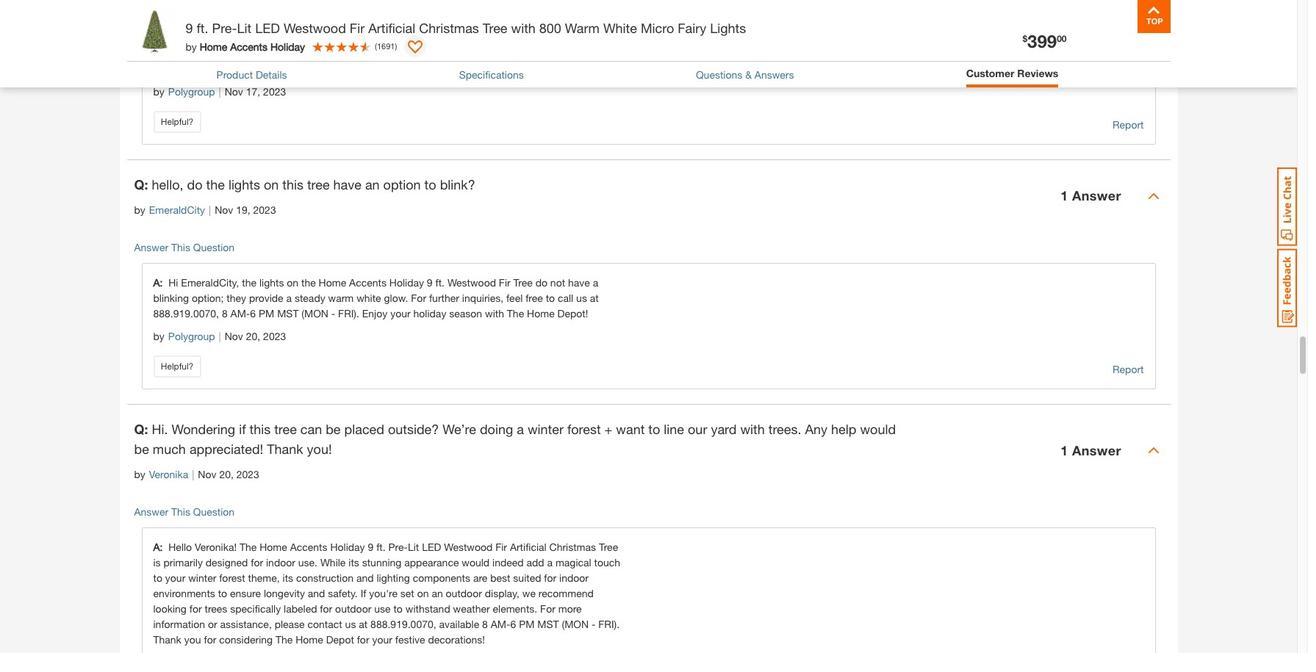 Task type: locate. For each thing, give the bounding box(es) containing it.
for down you're
[[357, 633, 369, 646]]

- inside hi emeraldcity, the lights on the home accents holiday 9 ft. westwood fir tree do not have a blinking option; they provide a steady warm white glow. for further inquiries, feel free to call us at 888.919.0070, 8 am-6 pm mst (mon - fri). enjoy your holiday season with the home depot!
[[331, 307, 335, 319]]

2 vertical spatial be
[[134, 441, 149, 457]]

1 this from the top
[[171, 241, 190, 253]]

1 vertical spatial 9
[[427, 276, 433, 289]]

led inside the hello vicky! fantastic question! the beautiful 7.5 ft. pre-lit led westwood fir artificial christmas tree from home depot doesn't have any glitter on its branches. instead, it's adorned with beautiful pine cones and red faux berries for that classic holiday charm. if you have more questions or need assistance, give us a call at 1-888-919-0070, monday to friday, 8:00 a.m. to 6:00 p.m. mst. thanks a bunch for choosing home depot – your holidays are about to be adorned with festive elegance!
[[440, 1, 459, 13]]

lit inside the hello vicky! fantastic question! the beautiful 7.5 ft. pre-lit led westwood fir artificial christmas tree from home depot doesn't have any glitter on its branches. instead, it's adorned with beautiful pine cones and red faux berries for that classic holiday charm. if you have more questions or need assistance, give us a call at 1-888-919-0070, monday to friday, 8:00 a.m. to 6:00 p.m. mst. thanks a bunch for choosing home depot – your holidays are about to be adorned with festive elegance!
[[426, 1, 437, 13]]

your down primarily
[[165, 572, 185, 584]]

1 horizontal spatial indoor
[[559, 572, 589, 584]]

an left the option
[[365, 176, 380, 192]]

1 vertical spatial festive
[[395, 633, 425, 646]]

depot
[[230, 16, 258, 28], [276, 62, 304, 75], [326, 633, 354, 646]]

accents inside hello veronika! the home accents holiday 9 ft. pre-lit led westwood fir artificial christmas tree is primarily designed for indoor use. while its stunning appearance would indeed add a magical touch to your winter forest theme, its construction and lighting components are best suited for indoor environments to ensure longevity and safety. if you're set on an outdoor display, we recommend looking for trees specifically labeled for outdoor use to withstand weather elements. for more information or assistance, please contact us at 888.919.0070, available 8 am-6 pm mst (mon - fri). thank you for considering the home depot for your festive decorations!
[[290, 541, 327, 553]]

at right contact
[[359, 618, 368, 630]]

westwood inside hi emeraldcity, the lights on the home accents holiday 9 ft. westwood fir tree do not have a blinking option; they provide a steady warm white glow. for further inquiries, feel free to call us at 888.919.0070, 8 am-6 pm mst (mon - fri). enjoy your holiday season with the home depot!
[[447, 276, 496, 289]]

monday
[[362, 47, 400, 59]]

for down 'environments'
[[189, 602, 202, 615]]

- down warm
[[331, 307, 335, 319]]

want
[[616, 421, 645, 437]]

for
[[411, 292, 426, 304], [540, 602, 555, 615]]

2 horizontal spatial accents
[[349, 276, 386, 289]]

1 vertical spatial 6
[[510, 618, 516, 630]]

this for hi. wondering if this tree can be placed outside? we're doing a winter forest + want to line our yard with trees. any help would be much appreciated! thank you!
[[171, 505, 190, 518]]

have left the option
[[333, 176, 361, 192]]

1 for hello, do the lights on this tree have an option to blink?
[[1060, 188, 1068, 204]]

$
[[1022, 33, 1027, 44]]

1 helpful? button from the top
[[153, 111, 201, 133]]

1 vertical spatial artificial
[[368, 20, 415, 36]]

2 vertical spatial led
[[422, 541, 441, 553]]

polygroup down option;
[[168, 330, 215, 342]]

the
[[206, 176, 225, 192], [242, 276, 257, 289], [301, 276, 316, 289]]

0 horizontal spatial forest
[[219, 572, 245, 584]]

forest inside hello veronika! the home accents holiday 9 ft. pre-lit led westwood fir artificial christmas tree is primarily designed for indoor use. while its stunning appearance would indeed add a magical touch to your winter forest theme, its construction and lighting components are best suited for indoor environments to ensure longevity and safety. if you're set on an outdoor display, we recommend looking for trees specifically labeled for outdoor use to withstand weather elements. for more information or assistance, please contact us at 888.919.0070, available 8 am-6 pm mst (mon - fri). thank you for considering the home depot for your festive decorations!
[[219, 572, 245, 584]]

its up longevity
[[283, 572, 293, 584]]

1 question from the top
[[193, 241, 235, 253]]

be down friday,
[[437, 62, 449, 75]]

at inside hi emeraldcity, the lights on the home accents holiday 9 ft. westwood fir tree do not have a blinking option; they provide a steady warm white glow. for further inquiries, feel free to call us at 888.919.0070, 8 am-6 pm mst (mon - fri). enjoy your holiday season with the home depot!
[[590, 292, 599, 304]]

holiday inside hi emeraldcity, the lights on the home accents holiday 9 ft. westwood fir tree do not have a blinking option; they provide a steady warm white glow. for further inquiries, feel free to call us at 888.919.0070, 8 am-6 pm mst (mon - fri). enjoy your holiday season with the home depot!
[[389, 276, 424, 289]]

1 answer this question link from the top
[[134, 241, 235, 253]]

1 report from the top
[[1113, 118, 1144, 131]]

0 vertical spatial report button
[[1113, 117, 1144, 133]]

report button
[[1113, 117, 1144, 133], [1113, 361, 1144, 378]]

by home accents holiday
[[186, 40, 305, 53]]

q: for q:
[[134, 421, 148, 437]]

1 horizontal spatial 8
[[482, 618, 488, 630]]

888.919.0070,
[[153, 307, 219, 319], [370, 618, 436, 630]]

1 vertical spatial 8
[[482, 618, 488, 630]]

2 report from the top
[[1113, 363, 1144, 375]]

1 vertical spatial depot
[[276, 62, 304, 75]]

elements.
[[493, 602, 537, 615]]

appreciated!
[[189, 441, 263, 457]]

1 horizontal spatial and
[[308, 587, 325, 599]]

2 vertical spatial 9
[[368, 541, 373, 553]]

2 vertical spatial depot
[[326, 633, 354, 646]]

fri). down warm
[[338, 307, 359, 319]]

1 helpful? from the top
[[161, 116, 193, 127]]

outdoor up weather
[[446, 587, 482, 599]]

mst inside hello veronika! the home accents holiday 9 ft. pre-lit led westwood fir artificial christmas tree is primarily designed for indoor use. while its stunning appearance would indeed add a magical touch to your winter forest theme, its construction and lighting components are best suited for indoor environments to ensure longevity and safety. if you're set on an outdoor display, we recommend looking for trees specifically labeled for outdoor use to withstand weather elements. for more information or assistance, please contact us at 888.919.0070, available 8 am-6 pm mst (mon - fri). thank you for considering the home depot for your festive decorations!
[[537, 618, 559, 630]]

christmas up magical
[[549, 541, 596, 553]]

1 vertical spatial at
[[590, 292, 599, 304]]

2 vertical spatial accents
[[290, 541, 327, 553]]

suited
[[513, 572, 541, 584]]

2 question from the top
[[193, 505, 235, 518]]

20,
[[246, 330, 260, 342], [219, 468, 234, 480]]

this down the veronika "button"
[[171, 505, 190, 518]]

fir up questions
[[513, 1, 525, 13]]

customer
[[966, 67, 1014, 79]]

you down information
[[184, 633, 201, 646]]

question!
[[270, 1, 312, 13]]

a: for hello veronika! the home accents holiday 9 ft. pre-lit led westwood fir artificial christmas tree is primarily designed for indoor use. while its stunning appearance would indeed add a magical touch to your winter forest theme, its construction and lighting components are best suited for indoor environments to ensure longevity and safety. if you're set on an outdoor display, we recommend looking for trees specifically labeled for outdoor use to withstand weather elements. for more information or assistance, please contact us at 888.919.0070, available 8 am-6 pm mst (mon - fri). thank you for considering the home depot for your festive decorations!
[[153, 541, 168, 553]]

1 vertical spatial polygroup
[[168, 330, 215, 342]]

0 horizontal spatial 6
[[250, 307, 256, 319]]

on right set at the left bottom of page
[[417, 587, 429, 599]]

product image image
[[130, 7, 178, 55]]

christmas inside hello veronika! the home accents holiday 9 ft. pre-lit led westwood fir artificial christmas tree is primarily designed for indoor use. while its stunning appearance would indeed add a magical touch to your winter forest theme, its construction and lighting components are best suited for indoor environments to ensure longevity and safety. if you're set on an outdoor display, we recommend looking for trees specifically labeled for outdoor use to withstand weather elements. for more information or assistance, please contact us at 888.919.0070, available 8 am-6 pm mst (mon - fri). thank you for considering the home depot for your festive decorations!
[[549, 541, 596, 553]]

2 hello from the top
[[168, 541, 192, 553]]

800
[[539, 20, 561, 36]]

the up any
[[315, 1, 332, 13]]

a
[[243, 47, 249, 59], [614, 47, 620, 59], [593, 276, 598, 289], [286, 292, 292, 304], [517, 421, 524, 437], [547, 556, 553, 569]]

to down friday,
[[425, 62, 434, 75]]

blinking
[[153, 292, 189, 304]]

on up steady
[[287, 276, 298, 289]]

0 vertical spatial answer this question link
[[134, 241, 235, 253]]

by for hello vicky! fantastic question! the beautiful 7.5 ft. pre-lit led westwood fir artificial christmas tree from home depot doesn't have any glitter on its branches. instead, it's adorned with beautiful pine cones and red faux berries for that classic holiday charm. if you have more questions or need assistance, give us a call at 1-888-919-0070, monday to friday, 8:00 a.m. to 6:00 p.m. mst. thanks a bunch for choosing home depot – your holidays are about to be adorned with festive elegance!
[[153, 85, 164, 98]]

warm
[[565, 20, 600, 36]]

at
[[270, 47, 279, 59], [590, 292, 599, 304], [359, 618, 368, 630]]

for up contact
[[320, 602, 332, 615]]

2 1 answer from the top
[[1060, 442, 1121, 458]]

2023 for this
[[236, 468, 259, 480]]

hello inside hello veronika! the home accents holiday 9 ft. pre-lit led westwood fir artificial christmas tree is primarily designed for indoor use. while its stunning appearance would indeed add a magical touch to your winter forest theme, its construction and lighting components are best suited for indoor environments to ensure longevity and safety. if you're set on an outdoor display, we recommend looking for trees specifically labeled for outdoor use to withstand weather elements. for more information or assistance, please contact us at 888.919.0070, available 8 am-6 pm mst (mon - fri). thank you for considering the home depot for your festive decorations!
[[168, 541, 192, 553]]

polygroup button for nov 17, 2023
[[168, 84, 215, 100]]

question
[[193, 241, 235, 253], [193, 505, 235, 518]]

0 horizontal spatial and
[[206, 31, 224, 44]]

| down product
[[219, 85, 221, 98]]

westwood up appearance
[[444, 541, 493, 553]]

fir for instead,
[[513, 1, 525, 13]]

2 vertical spatial lit
[[408, 541, 419, 553]]

ft. inside hello veronika! the home accents holiday 9 ft. pre-lit led westwood fir artificial christmas tree is primarily designed for indoor use. while its stunning appearance would indeed add a magical touch to your winter forest theme, its construction and lighting components are best suited for indoor environments to ensure longevity and safety. if you're set on an outdoor display, we recommend looking for trees specifically labeled for outdoor use to withstand weather elements. for more information or assistance, please contact us at 888.919.0070, available 8 am-6 pm mst (mon - fri). thank you for considering the home depot for your festive decorations!
[[376, 541, 385, 553]]

helpful? button down 'by polygroup | nov 20, 2023' at the left
[[153, 356, 201, 378]]

a: up is
[[153, 541, 168, 553]]

by down "blinking"
[[153, 330, 164, 342]]

polygroup for nov 17, 2023
[[168, 85, 215, 98]]

0 horizontal spatial fri).
[[338, 307, 359, 319]]

0 vertical spatial 1 answer
[[1060, 188, 1121, 204]]

hello
[[168, 1, 192, 13], [168, 541, 192, 553]]

0 vertical spatial this
[[171, 241, 190, 253]]

1 horizontal spatial mst
[[537, 618, 559, 630]]

your
[[314, 62, 335, 75], [390, 307, 411, 319], [165, 572, 185, 584], [372, 633, 392, 646]]

6
[[250, 307, 256, 319], [510, 618, 516, 630]]

lights
[[710, 20, 746, 36]]

1 horizontal spatial you
[[450, 31, 467, 44]]

888.919.0070, inside hello veronika! the home accents holiday 9 ft. pre-lit led westwood fir artificial christmas tree is primarily designed for indoor use. while its stunning appearance would indeed add a magical touch to your winter forest theme, its construction and lighting components are best suited for indoor environments to ensure longevity and safety. if you're set on an outdoor display, we recommend looking for trees specifically labeled for outdoor use to withstand weather elements. for more information or assistance, please contact us at 888.919.0070, available 8 am-6 pm mst (mon - fri). thank you for considering the home depot for your festive decorations!
[[370, 618, 436, 630]]

0 horizontal spatial do
[[187, 176, 202, 192]]

theme,
[[248, 572, 280, 584]]

outdoor down safety.
[[335, 602, 371, 615]]

fir right any
[[350, 20, 365, 36]]

0 horizontal spatial at
[[270, 47, 279, 59]]

1 hello from the top
[[168, 1, 192, 13]]

lights inside hi emeraldcity, the lights on the home accents holiday 9 ft. westwood fir tree do not have a blinking option; they provide a steady warm white glow. for further inquiries, feel free to call us at 888.919.0070, 8 am-6 pm mst (mon - fri). enjoy your holiday season with the home depot!
[[259, 276, 284, 289]]

1 horizontal spatial am-
[[491, 618, 510, 630]]

caret image
[[1147, 445, 1159, 457]]

2 helpful? from the top
[[161, 361, 193, 372]]

0 vertical spatial and
[[206, 31, 224, 44]]

0 horizontal spatial -
[[331, 307, 335, 319]]

westwood inside the hello vicky! fantastic question! the beautiful 7.5 ft. pre-lit led westwood fir artificial christmas tree from home depot doesn't have any glitter on its branches. instead, it's adorned with beautiful pine cones and red faux berries for that classic holiday charm. if you have more questions or need assistance, give us a call at 1-888-919-0070, monday to friday, 8:00 a.m. to 6:00 p.m. mst. thanks a bunch for choosing home depot – your holidays are about to be adorned with festive elegance!
[[462, 1, 510, 13]]

1 vertical spatial 20,
[[219, 468, 234, 480]]

| for hello vicky! fantastic question! the beautiful 7.5 ft. pre-lit led westwood fir artificial christmas tree from home depot doesn't have any glitter on its branches. instead, it's adorned with beautiful pine cones and red faux berries for that classic holiday charm. if you have more questions or need assistance, give us a call at 1-888-919-0070, monday to friday, 8:00 a.m. to 6:00 p.m. mst. thanks a bunch for choosing home depot – your holidays are about to be adorned with festive elegance!
[[219, 85, 221, 98]]

1 vertical spatial if
[[361, 587, 366, 599]]

1 vertical spatial 888.919.0070,
[[370, 618, 436, 630]]

1 horizontal spatial festive
[[515, 62, 545, 75]]

assistance, up considering
[[220, 618, 272, 630]]

0 vertical spatial tree
[[307, 176, 330, 192]]

and up give
[[206, 31, 224, 44]]

1 horizontal spatial if
[[442, 31, 447, 44]]

2 1 from the top
[[1060, 442, 1068, 458]]

1 vertical spatial holiday
[[413, 307, 446, 319]]

2 helpful? button from the top
[[153, 356, 201, 378]]

pm down provide
[[259, 307, 274, 319]]

0 vertical spatial 20,
[[246, 330, 260, 342]]

answer this question up the hi
[[134, 241, 235, 253]]

call down faux
[[252, 47, 267, 59]]

0 horizontal spatial more
[[495, 31, 518, 44]]

help
[[831, 421, 856, 437]]

lit inside hello veronika! the home accents holiday 9 ft. pre-lit led westwood fir artificial christmas tree is primarily designed for indoor use. while its stunning appearance would indeed add a magical touch to your winter forest theme, its construction and lighting components are best suited for indoor environments to ensure longevity and safety. if you're set on an outdoor display, we recommend looking for trees specifically labeled for outdoor use to withstand weather elements. for more information or assistance, please contact us at 888.919.0070, available 8 am-6 pm mst (mon - fri). thank you for considering the home depot for your festive decorations!
[[408, 541, 419, 553]]

0 vertical spatial forest
[[567, 421, 601, 437]]

westwood inside hello veronika! the home accents holiday 9 ft. pre-lit led westwood fir artificial christmas tree is primarily designed for indoor use. while its stunning appearance would indeed add a magical touch to your winter forest theme, its construction and lighting components are best suited for indoor environments to ensure longevity and safety. if you're set on an outdoor display, we recommend looking for trees specifically labeled for outdoor use to withstand weather elements. for more information or assistance, please contact us at 888.919.0070, available 8 am-6 pm mst (mon - fri). thank you for considering the home depot for your festive decorations!
[[444, 541, 493, 553]]

helpful? for "helpful?" button associated with 1st report button from the bottom of the page
[[161, 361, 193, 372]]

wondering
[[172, 421, 235, 437]]

2023 for lights
[[263, 330, 286, 342]]

depot down contact
[[326, 633, 354, 646]]

1 polygroup button from the top
[[168, 84, 215, 100]]

1 vertical spatial (mon
[[562, 618, 589, 630]]

1 horizontal spatial an
[[432, 587, 443, 599]]

pre- up branches.
[[406, 1, 426, 13]]

0 horizontal spatial be
[[134, 441, 149, 457]]

2 report button from the top
[[1113, 361, 1144, 378]]

top button
[[1137, 0, 1170, 33]]

1 vertical spatial holiday
[[389, 276, 424, 289]]

holiday inside hi emeraldcity, the lights on the home accents holiday 9 ft. westwood fir tree do not have a blinking option; they provide a steady warm white glow. for further inquiries, feel free to call us at 888.919.0070, 8 am-6 pm mst (mon - fri). enjoy your holiday season with the home depot!
[[413, 307, 446, 319]]

christmas for adorned
[[567, 1, 614, 13]]

2 answer this question from the top
[[134, 505, 235, 518]]

nov for wondering
[[198, 468, 216, 480]]

accents inside hi emeraldcity, the lights on the home accents holiday 9 ft. westwood fir tree do not have a blinking option; they provide a steady warm white glow. for further inquiries, feel free to call us at 888.919.0070, 8 am-6 pm mst (mon - fri). enjoy your holiday season with the home depot!
[[349, 276, 386, 289]]

specifications
[[459, 68, 524, 81]]

your inside the hello vicky! fantastic question! the beautiful 7.5 ft. pre-lit led westwood fir artificial christmas tree from home depot doesn't have any glitter on its branches. instead, it's adorned with beautiful pine cones and red faux berries for that classic holiday charm. if you have more questions or need assistance, give us a call at 1-888-919-0070, monday to friday, 8:00 a.m. to 6:00 p.m. mst. thanks a bunch for choosing home depot – your holidays are about to be adorned with festive elegance!
[[314, 62, 335, 75]]

7.5
[[377, 1, 391, 13]]

0 vertical spatial pm
[[259, 307, 274, 319]]

display,
[[485, 587, 519, 599]]

0 horizontal spatial lit
[[237, 20, 251, 36]]

2 a: from the top
[[153, 276, 168, 289]]

with inside hi. wondering if this tree can be placed outside? we're doing a winter forest + want to line our yard with trees. any help would be much appreciated! thank you!
[[740, 421, 765, 437]]

1 vertical spatial answer this question link
[[134, 505, 235, 518]]

display image
[[408, 40, 423, 55]]

beautiful up glitter
[[335, 1, 374, 13]]

0 vertical spatial artificial
[[528, 1, 564, 13]]

christmas for add
[[549, 541, 596, 553]]

1
[[1060, 188, 1068, 204], [1060, 442, 1068, 458]]

nov
[[225, 85, 243, 98], [215, 203, 233, 216], [225, 330, 243, 342], [198, 468, 216, 480]]

lights up 19, on the left of page
[[228, 176, 260, 192]]

its inside the hello vicky! fantastic question! the beautiful 7.5 ft. pre-lit led westwood fir artificial christmas tree from home depot doesn't have any glitter on its branches. instead, it's adorned with beautiful pine cones and red faux berries for that classic holiday charm. if you have more questions or need assistance, give us a call at 1-888-919-0070, monday to friday, 8:00 a.m. to 6:00 p.m. mst. thanks a bunch for choosing home depot – your holidays are about to be adorned with festive elegance!
[[385, 16, 396, 28]]

or inside hello veronika! the home accents holiday 9 ft. pre-lit led westwood fir artificial christmas tree is primarily designed for indoor use. while its stunning appearance would indeed add a magical touch to your winter forest theme, its construction and lighting components are best suited for indoor environments to ensure longevity and safety. if you're set on an outdoor display, we recommend looking for trees specifically labeled for outdoor use to withstand weather elements. for more information or assistance, please contact us at 888.919.0070, available 8 am-6 pm mst (mon - fri). thank you for considering the home depot for your festive decorations!
[[208, 618, 217, 630]]

1 horizontal spatial 888.919.0070,
[[370, 618, 436, 630]]

0 vertical spatial outdoor
[[446, 587, 482, 599]]

more down recommend
[[558, 602, 582, 615]]

6 inside hi emeraldcity, the lights on the home accents holiday 9 ft. westwood fir tree do not have a blinking option; they provide a steady warm white glow. for further inquiries, feel free to call us at 888.919.0070, 8 am-6 pm mst (mon - fri). enjoy your holiday season with the home depot!
[[250, 307, 256, 319]]

0 horizontal spatial call
[[252, 47, 267, 59]]

0 horizontal spatial festive
[[395, 633, 425, 646]]

feedback link image
[[1277, 248, 1297, 328]]

a: up pine
[[153, 1, 168, 13]]

set
[[400, 587, 414, 599]]

pm
[[259, 307, 274, 319], [519, 618, 535, 630]]

nov down product
[[225, 85, 243, 98]]

a right add
[[547, 556, 553, 569]]

1 q: from the top
[[134, 176, 148, 192]]

(mon
[[302, 307, 328, 319], [562, 618, 589, 630]]

a: for hello vicky! fantastic question! the beautiful 7.5 ft. pre-lit led westwood fir artificial christmas tree from home depot doesn't have any glitter on its branches. instead, it's adorned with beautiful pine cones and red faux berries for that classic holiday charm. if you have more questions or need assistance, give us a call at 1-888-919-0070, monday to friday, 8:00 a.m. to 6:00 p.m. mst. thanks a bunch for choosing home depot – your holidays are about to be adorned with festive elegance!
[[153, 1, 168, 13]]

2 vertical spatial pre-
[[388, 541, 408, 553]]

1 vertical spatial led
[[255, 20, 280, 36]]

any
[[323, 16, 339, 28]]

details
[[256, 68, 287, 81]]

0 horizontal spatial indoor
[[266, 556, 295, 569]]

have inside hi emeraldcity, the lights on the home accents holiday 9 ft. westwood fir tree do not have a blinking option; they provide a steady warm white glow. for further inquiries, feel free to call us at 888.919.0070, 8 am-6 pm mst (mon - fri). enjoy your holiday season with the home depot!
[[568, 276, 590, 289]]

by polygroup | nov 20, 2023
[[153, 330, 286, 342]]

1 horizontal spatial are
[[473, 572, 487, 584]]

outdoor
[[446, 587, 482, 599], [335, 602, 371, 615]]

emeraldcity,
[[181, 276, 239, 289]]

1 a: from the top
[[153, 1, 168, 13]]

this up the hi
[[171, 241, 190, 253]]

am- inside hello veronika! the home accents holiday 9 ft. pre-lit led westwood fir artificial christmas tree is primarily designed for indoor use. while its stunning appearance would indeed add a magical touch to your winter forest theme, its construction and lighting components are best suited for indoor environments to ensure longevity and safety. if you're set on an outdoor display, we recommend looking for trees specifically labeled for outdoor use to withstand weather elements. for more information or assistance, please contact us at 888.919.0070, available 8 am-6 pm mst (mon - fri). thank you for considering the home depot for your festive decorations!
[[491, 618, 510, 630]]

for right glow. on the left of the page
[[411, 292, 426, 304]]

0 vertical spatial are
[[378, 62, 393, 75]]

at inside hello veronika! the home accents holiday 9 ft. pre-lit led westwood fir artificial christmas tree is primarily designed for indoor use. while its stunning appearance would indeed add a magical touch to your winter forest theme, its construction and lighting components are best suited for indoor environments to ensure longevity and safety. if you're set on an outdoor display, we recommend looking for trees specifically labeled for outdoor use to withstand weather elements. for more information or assistance, please contact us at 888.919.0070, available 8 am-6 pm mst (mon - fri). thank you for considering the home depot for your festive decorations!
[[359, 618, 368, 630]]

answer this question link for hi. wondering if this tree can be placed outside? we're doing a winter forest + want to line our yard with trees. any help would be much appreciated! thank you!
[[134, 505, 235, 518]]

on
[[371, 16, 382, 28], [264, 176, 279, 192], [287, 276, 298, 289], [417, 587, 429, 599]]

tree up feel
[[513, 276, 533, 289]]

pre- inside hello veronika! the home accents holiday 9 ft. pre-lit led westwood fir artificial christmas tree is primarily designed for indoor use. while its stunning appearance would indeed add a magical touch to your winter forest theme, its construction and lighting components are best suited for indoor environments to ensure longevity and safety. if you're set on an outdoor display, we recommend looking for trees specifically labeled for outdoor use to withstand weather elements. for more information or assistance, please contact us at 888.919.0070, available 8 am-6 pm mst (mon - fri). thank you for considering the home depot for your festive decorations!
[[388, 541, 408, 553]]

8 down weather
[[482, 618, 488, 630]]

1 answer for hi. wondering if this tree can be placed outside? we're doing a winter forest + want to line our yard with trees. any help would be much appreciated! thank you!
[[1060, 442, 1121, 458]]

3 a: from the top
[[153, 541, 168, 553]]

thank down information
[[153, 633, 181, 646]]

if
[[239, 421, 246, 437]]

2 vertical spatial holiday
[[330, 541, 365, 553]]

20, down appreciated!
[[219, 468, 234, 480]]

8
[[222, 307, 228, 319], [482, 618, 488, 630]]

hi
[[168, 276, 178, 289]]

with down 6:00
[[493, 62, 512, 75]]

beautiful up need
[[566, 16, 606, 28]]

6 down provide
[[250, 307, 256, 319]]

2 this from the top
[[171, 505, 190, 518]]

faux
[[244, 31, 264, 44]]

holiday down doesn't
[[270, 40, 305, 53]]

adorned up questions
[[503, 16, 542, 28]]

veronika
[[149, 468, 188, 480]]

forest left the +
[[567, 421, 601, 437]]

tree up a.m.
[[483, 20, 507, 36]]

us inside hello veronika! the home accents holiday 9 ft. pre-lit led westwood fir artificial christmas tree is primarily designed for indoor use. while its stunning appearance would indeed add a magical touch to your winter forest theme, its construction and lighting components are best suited for indoor environments to ensure longevity and safety. if you're set on an outdoor display, we recommend looking for trees specifically labeled for outdoor use to withstand weather elements. for more information or assistance, please contact us at 888.919.0070, available 8 am-6 pm mst (mon - fri). thank you for considering the home depot for your festive decorations!
[[345, 618, 356, 630]]

1 vertical spatial call
[[558, 292, 573, 304]]

option;
[[192, 292, 224, 304]]

1 vertical spatial question
[[193, 505, 235, 518]]

0 horizontal spatial an
[[365, 176, 380, 192]]

2023 down details
[[263, 85, 286, 98]]

a: for hi emeraldcity, the lights on the home accents holiday 9 ft. westwood fir tree do not have a blinking option; they provide a steady warm white glow. for further inquiries, feel free to call us at 888.919.0070, 8 am-6 pm mst (mon - fri). enjoy your holiday season with the home depot!
[[153, 276, 168, 289]]

0 vertical spatial hello
[[168, 1, 192, 13]]

1 vertical spatial polygroup button
[[168, 328, 215, 344]]

0 horizontal spatial assistance,
[[153, 47, 205, 59]]

report for 2nd report button from the bottom of the page
[[1113, 118, 1144, 131]]

2 horizontal spatial its
[[385, 16, 396, 28]]

artificial up add
[[510, 541, 546, 553]]

for inside hello veronika! the home accents holiday 9 ft. pre-lit led westwood fir artificial christmas tree is primarily designed for indoor use. while its stunning appearance would indeed add a magical touch to your winter forest theme, its construction and lighting components are best suited for indoor environments to ensure longevity and safety. if you're set on an outdoor display, we recommend looking for trees specifically labeled for outdoor use to withstand weather elements. for more information or assistance, please contact us at 888.919.0070, available 8 am-6 pm mst (mon - fri). thank you for considering the home depot for your festive decorations!
[[540, 602, 555, 615]]

(mon down steady
[[302, 307, 328, 319]]

answer this question link for hello, do the lights on this tree have an option to blink?
[[134, 241, 235, 253]]

you!
[[307, 441, 332, 457]]

artificial inside the hello vicky! fantastic question! the beautiful 7.5 ft. pre-lit led westwood fir artificial christmas tree from home depot doesn't have any glitter on its branches. instead, it's adorned with beautiful pine cones and red faux berries for that classic holiday charm. if you have more questions or need assistance, give us a call at 1-888-919-0070, monday to friday, 8:00 a.m. to 6:00 p.m. mst. thanks a bunch for choosing home depot – your holidays are about to be adorned with festive elegance!
[[528, 1, 564, 13]]

festive
[[515, 62, 545, 75], [395, 633, 425, 646]]

your down glow. on the left of the page
[[390, 307, 411, 319]]

| for hello, do the lights on this tree have an option to blink?
[[209, 203, 211, 216]]

yard
[[711, 421, 737, 437]]

a right not
[[593, 276, 598, 289]]

if inside hello veronika! the home accents holiday 9 ft. pre-lit led westwood fir artificial christmas tree is primarily designed for indoor use. while its stunning appearance would indeed add a magical touch to your winter forest theme, its construction and lighting components are best suited for indoor environments to ensure longevity and safety. if you're set on an outdoor display, we recommend looking for trees specifically labeled for outdoor use to withstand weather elements. for more information or assistance, please contact us at 888.919.0070, available 8 am-6 pm mst (mon - fri). thank you for considering the home depot for your festive decorations!
[[361, 587, 366, 599]]

festive inside hello veronika! the home accents holiday 9 ft. pre-lit led westwood fir artificial christmas tree is primarily designed for indoor use. while its stunning appearance would indeed add a magical touch to your winter forest theme, its construction and lighting components are best suited for indoor environments to ensure longevity and safety. if you're set on an outdoor display, we recommend looking for trees specifically labeled for outdoor use to withstand weather elements. for more information or assistance, please contact us at 888.919.0070, available 8 am-6 pm mst (mon - fri). thank you for considering the home depot for your festive decorations!
[[395, 633, 425, 646]]

by
[[186, 40, 197, 53], [153, 85, 164, 98], [134, 203, 145, 216], [153, 330, 164, 342], [134, 468, 145, 480]]

choosing
[[200, 62, 242, 75]]

1 polygroup from the top
[[168, 85, 215, 98]]

hello inside the hello vicky! fantastic question! the beautiful 7.5 ft. pre-lit led westwood fir artificial christmas tree from home depot doesn't have any glitter on its branches. instead, it's adorned with beautiful pine cones and red faux berries for that classic holiday charm. if you have more questions or need assistance, give us a call at 1-888-919-0070, monday to friday, 8:00 a.m. to 6:00 p.m. mst. thanks a bunch for choosing home depot – your holidays are about to be adorned with festive elegance!
[[168, 1, 192, 13]]

0 vertical spatial 1
[[1060, 188, 1068, 204]]

1 1 from the top
[[1060, 188, 1068, 204]]

the up steady
[[301, 276, 316, 289]]

1 horizontal spatial forest
[[567, 421, 601, 437]]

to inside hi emeraldcity, the lights on the home accents holiday 9 ft. westwood fir tree do not have a blinking option; they provide a steady warm white glow. for further inquiries, feel free to call us at 888.919.0070, 8 am-6 pm mst (mon - fri). enjoy your holiday season with the home depot!
[[546, 292, 555, 304]]

fir inside the hello vicky! fantastic question! the beautiful 7.5 ft. pre-lit led westwood fir artificial christmas tree from home depot doesn't have any glitter on its branches. instead, it's adorned with beautiful pine cones and red faux berries for that classic holiday charm. if you have more questions or need assistance, give us a call at 1-888-919-0070, monday to friday, 8:00 a.m. to 6:00 p.m. mst. thanks a bunch for choosing home depot – your holidays are about to be adorned with festive elegance!
[[513, 1, 525, 13]]

pm inside hello veronika! the home accents holiday 9 ft. pre-lit led westwood fir artificial christmas tree is primarily designed for indoor use. while its stunning appearance would indeed add a magical touch to your winter forest theme, its construction and lighting components are best suited for indoor environments to ensure longevity and safety. if you're set on an outdoor display, we recommend looking for trees specifically labeled for outdoor use to withstand weather elements. for more information or assistance, please contact us at 888.919.0070, available 8 am-6 pm mst (mon - fri). thank you for considering the home depot for your festive decorations!
[[519, 618, 535, 630]]

need
[[581, 31, 604, 44]]

christmas up 8:00
[[419, 20, 479, 36]]

polygroup button down bunch
[[168, 84, 215, 100]]

this for hello, do the lights on this tree have an option to blink?
[[171, 241, 190, 253]]

1 report button from the top
[[1113, 117, 1144, 133]]

call
[[252, 47, 267, 59], [558, 292, 573, 304]]

2 polygroup button from the top
[[168, 328, 215, 344]]

hello up primarily
[[168, 541, 192, 553]]

0 horizontal spatial holiday
[[371, 31, 404, 44]]

1 vertical spatial tree
[[274, 421, 297, 437]]

us right contact
[[345, 618, 356, 630]]

holiday inside hello veronika! the home accents holiday 9 ft. pre-lit led westwood fir artificial christmas tree is primarily designed for indoor use. while its stunning appearance would indeed add a magical touch to your winter forest theme, its construction and lighting components are best suited for indoor environments to ensure longevity and safety. if you're set on an outdoor display, we recommend looking for trees specifically labeled for outdoor use to withstand weather elements. for more information or assistance, please contact us at 888.919.0070, available 8 am-6 pm mst (mon - fri). thank you for considering the home depot for your festive decorations!
[[330, 541, 365, 553]]

fir inside hello veronika! the home accents holiday 9 ft. pre-lit led westwood fir artificial christmas tree is primarily designed for indoor use. while its stunning appearance would indeed add a magical touch to your winter forest theme, its construction and lighting components are best suited for indoor environments to ensure longevity and safety. if you're set on an outdoor display, we recommend looking for trees specifically labeled for outdoor use to withstand weather elements. for more information or assistance, please contact us at 888.919.0070, available 8 am-6 pm mst (mon - fri). thank you for considering the home depot for your festive decorations!
[[495, 541, 507, 553]]

led up appearance
[[422, 541, 441, 553]]

call up depot!
[[558, 292, 573, 304]]

0 vertical spatial report
[[1113, 118, 1144, 131]]

if left you're
[[361, 587, 366, 599]]

this
[[282, 176, 303, 192], [249, 421, 271, 437]]

to
[[402, 47, 412, 59], [494, 47, 503, 59], [425, 62, 434, 75], [424, 176, 436, 192], [546, 292, 555, 304], [648, 421, 660, 437], [153, 572, 162, 584], [218, 587, 227, 599], [393, 602, 403, 615]]

888.919.0070, inside hi emeraldcity, the lights on the home accents holiday 9 ft. westwood fir tree do not have a blinking option; they provide a steady warm white glow. for further inquiries, feel free to call us at 888.919.0070, 8 am-6 pm mst (mon - fri). enjoy your holiday season with the home depot!
[[153, 307, 219, 319]]

answer this question
[[134, 241, 235, 253], [134, 505, 235, 518]]

1 vertical spatial its
[[349, 556, 359, 569]]

1 1 answer from the top
[[1060, 188, 1121, 204]]

1 horizontal spatial at
[[359, 618, 368, 630]]

0 vertical spatial mst
[[277, 307, 299, 319]]

1 vertical spatial report
[[1113, 363, 1144, 375]]

2 horizontal spatial depot
[[326, 633, 354, 646]]

1 horizontal spatial holiday
[[330, 541, 365, 553]]

your down 919-
[[314, 62, 335, 75]]

be
[[437, 62, 449, 75], [326, 421, 341, 437], [134, 441, 149, 457]]

nov left 19, on the left of page
[[215, 203, 233, 216]]

20, for the
[[246, 330, 260, 342]]

customer reviews
[[966, 67, 1058, 79]]

led inside hello veronika! the home accents holiday 9 ft. pre-lit led westwood fir artificial christmas tree is primarily designed for indoor use. while its stunning appearance would indeed add a magical touch to your winter forest theme, its construction and lighting components are best suited for indoor environments to ensure longevity and safety. if you're set on an outdoor display, we recommend looking for trees specifically labeled for outdoor use to withstand weather elements. for more information or assistance, please contact us at 888.919.0070, available 8 am-6 pm mst (mon - fri). thank you for considering the home depot for your festive decorations!
[[422, 541, 441, 553]]

emeraldcity button
[[149, 202, 205, 217]]

| for hi emeraldcity, the lights on the home accents holiday 9 ft. westwood fir tree do not have a blinking option; they provide a steady warm white glow. for further inquiries, feel free to call us at 888.919.0070, 8 am-6 pm mst (mon - fri). enjoy your holiday season with the home depot!
[[219, 330, 221, 342]]

you
[[450, 31, 467, 44], [184, 633, 201, 646]]

answer this question link up the hi
[[134, 241, 235, 253]]

2 answer this question link from the top
[[134, 505, 235, 518]]

fri). down touch
[[598, 618, 620, 630]]

hello up from
[[168, 1, 192, 13]]

on inside hello veronika! the home accents holiday 9 ft. pre-lit led westwood fir artificial christmas tree is primarily designed for indoor use. while its stunning appearance would indeed add a magical touch to your winter forest theme, its construction and lighting components are best suited for indoor environments to ensure longevity and safety. if you're set on an outdoor display, we recommend looking for trees specifically labeled for outdoor use to withstand weather elements. for more information or assistance, please contact us at 888.919.0070, available 8 am-6 pm mst (mon - fri). thank you for considering the home depot for your festive decorations!
[[417, 587, 429, 599]]

1 vertical spatial thank
[[153, 633, 181, 646]]

2 q: from the top
[[134, 421, 148, 437]]

+
[[604, 421, 612, 437]]

at left 1-
[[270, 47, 279, 59]]

0 vertical spatial assistance,
[[153, 47, 205, 59]]

1 vertical spatial adorned
[[451, 62, 490, 75]]

to right use
[[393, 602, 403, 615]]

answers
[[755, 68, 794, 81]]

2023 down appreciated!
[[236, 468, 259, 480]]

lights
[[228, 176, 260, 192], [259, 276, 284, 289]]

1 answer this question from the top
[[134, 241, 235, 253]]

charm.
[[407, 31, 439, 44]]

would right the help
[[860, 421, 896, 437]]

best
[[490, 572, 510, 584]]

1 horizontal spatial winter
[[528, 421, 564, 437]]

recommend
[[539, 587, 594, 599]]

fir inside hi emeraldcity, the lights on the home accents holiday 9 ft. westwood fir tree do not have a blinking option; they provide a steady warm white glow. for further inquiries, feel free to call us at 888.919.0070, 8 am-6 pm mst (mon - fri). enjoy your holiday season with the home depot!
[[499, 276, 510, 289]]

lit for holiday
[[408, 541, 419, 553]]

0 vertical spatial or
[[569, 31, 578, 44]]

for down recommend
[[540, 602, 555, 615]]

1 vertical spatial or
[[208, 618, 217, 630]]

thank inside hello veronika! the home accents holiday 9 ft. pre-lit led westwood fir artificial christmas tree is primarily designed for indoor use. while its stunning appearance would indeed add a magical touch to your winter forest theme, its construction and lighting components are best suited for indoor environments to ensure longevity and safety. if you're set on an outdoor display, we recommend looking for trees specifically labeled for outdoor use to withstand weather elements. for more information or assistance, please contact us at 888.919.0070, available 8 am-6 pm mst (mon - fri). thank you for considering the home depot for your festive decorations!
[[153, 633, 181, 646]]

or up mst.
[[569, 31, 578, 44]]

home down contact
[[296, 633, 323, 646]]

call inside hi emeraldcity, the lights on the home accents holiday 9 ft. westwood fir tree do not have a blinking option; they provide a steady warm white glow. for further inquiries, feel free to call us at 888.919.0070, 8 am-6 pm mst (mon - fri). enjoy your holiday season with the home depot!
[[558, 292, 573, 304]]

1 vertical spatial outdoor
[[335, 602, 371, 615]]

1 horizontal spatial 9
[[368, 541, 373, 553]]

festive down withstand
[[395, 633, 425, 646]]

you inside the hello vicky! fantastic question! the beautiful 7.5 ft. pre-lit led westwood fir artificial christmas tree from home depot doesn't have any glitter on its branches. instead, it's adorned with beautiful pine cones and red faux berries for that classic holiday charm. if you have more questions or need assistance, give us a call at 1-888-919-0070, monday to friday, 8:00 a.m. to 6:00 p.m. mst. thanks a bunch for choosing home depot – your holidays are about to be adorned with festive elegance!
[[450, 31, 467, 44]]

1 vertical spatial a:
[[153, 276, 168, 289]]

decorations!
[[428, 633, 485, 646]]

polygroup
[[168, 85, 215, 98], [168, 330, 215, 342]]

the inside hi emeraldcity, the lights on the home accents holiday 9 ft. westwood fir tree do not have a blinking option; they provide a steady warm white glow. for further inquiries, feel free to call us at 888.919.0070, 8 am-6 pm mst (mon - fri). enjoy your holiday season with the home depot!
[[507, 307, 524, 319]]

holiday up while
[[330, 541, 365, 553]]

pre- inside the hello vicky! fantastic question! the beautiful 7.5 ft. pre-lit led westwood fir artificial christmas tree from home depot doesn't have any glitter on its branches. instead, it's adorned with beautiful pine cones and red faux berries for that classic holiday charm. if you have more questions or need assistance, give us a call at 1-888-919-0070, monday to friday, 8:00 a.m. to 6:00 p.m. mst. thanks a bunch for choosing home depot – your holidays are about to be adorned with festive elegance!
[[406, 1, 426, 13]]

or inside the hello vicky! fantastic question! the beautiful 7.5 ft. pre-lit led westwood fir artificial christmas tree from home depot doesn't have any glitter on its branches. instead, it's adorned with beautiful pine cones and red faux berries for that classic holiday charm. if you have more questions or need assistance, give us a call at 1-888-919-0070, monday to friday, 8:00 a.m. to 6:00 p.m. mst. thanks a bunch for choosing home depot – your holidays are about to be adorned with festive elegance!
[[569, 31, 578, 44]]

0 vertical spatial led
[[440, 1, 459, 13]]

0 horizontal spatial thank
[[153, 633, 181, 646]]

trees.
[[768, 421, 801, 437]]

adorned down a.m.
[[451, 62, 490, 75]]

0 vertical spatial beautiful
[[335, 1, 374, 13]]

glow.
[[384, 292, 408, 304]]

1 horizontal spatial or
[[569, 31, 578, 44]]

with inside hi emeraldcity, the lights on the home accents holiday 9 ft. westwood fir tree do not have a blinking option; they provide a steady warm white glow. for further inquiries, feel free to call us at 888.919.0070, 8 am-6 pm mst (mon - fri). enjoy your holiday season with the home depot!
[[485, 307, 504, 319]]

1 horizontal spatial 6
[[510, 618, 516, 630]]

christmas inside the hello vicky! fantastic question! the beautiful 7.5 ft. pre-lit led westwood fir artificial christmas tree from home depot doesn't have any glitter on its branches. instead, it's adorned with beautiful pine cones and red faux berries for that classic holiday charm. if you have more questions or need assistance, give us a call at 1-888-919-0070, monday to friday, 8:00 a.m. to 6:00 p.m. mst. thanks a bunch for choosing home depot – your holidays are about to be adorned with festive elegance!
[[567, 1, 614, 13]]

reviews
[[1017, 67, 1058, 79]]

0 horizontal spatial 20,
[[219, 468, 234, 480]]

winter right doing
[[528, 421, 564, 437]]

am- inside hi emeraldcity, the lights on the home accents holiday 9 ft. westwood fir tree do not have a blinking option; they provide a steady warm white glow. for further inquiries, feel free to call us at 888.919.0070, 8 am-6 pm mst (mon - fri). enjoy your holiday season with the home depot!
[[230, 307, 250, 319]]

0 horizontal spatial this
[[249, 421, 271, 437]]

artificial inside hello veronika! the home accents holiday 9 ft. pre-lit led westwood fir artificial christmas tree is primarily designed for indoor use. while its stunning appearance would indeed add a magical touch to your winter forest theme, its construction and lighting components are best suited for indoor environments to ensure longevity and safety. if you're set on an outdoor display, we recommend looking for trees specifically labeled for outdoor use to withstand weather elements. for more information or assistance, please contact us at 888.919.0070, available 8 am-6 pm mst (mon - fri). thank you for considering the home depot for your festive decorations!
[[510, 541, 546, 553]]

2 polygroup from the top
[[168, 330, 215, 342]]

and
[[206, 31, 224, 44], [356, 572, 374, 584], [308, 587, 325, 599]]

8 inside hello veronika! the home accents holiday 9 ft. pre-lit led westwood fir artificial christmas tree is primarily designed for indoor use. while its stunning appearance would indeed add a magical touch to your winter forest theme, its construction and lighting components are best suited for indoor environments to ensure longevity and safety. if you're set on an outdoor display, we recommend looking for trees specifically labeled for outdoor use to withstand weather elements. for more information or assistance, please contact us at 888.919.0070, available 8 am-6 pm mst (mon - fri). thank you for considering the home depot for your festive decorations!
[[482, 618, 488, 630]]

classic
[[337, 31, 368, 44]]

answer this question link
[[134, 241, 235, 253], [134, 505, 235, 518]]

mst inside hi emeraldcity, the lights on the home accents holiday 9 ft. westwood fir tree do not have a blinking option; they provide a steady warm white glow. for further inquiries, feel free to call us at 888.919.0070, 8 am-6 pm mst (mon - fri). enjoy your holiday season with the home depot!
[[277, 307, 299, 319]]

pm down elements.
[[519, 618, 535, 630]]

q:
[[134, 176, 148, 192], [134, 421, 148, 437]]

888.919.0070, down use
[[370, 618, 436, 630]]

its down 7.5
[[385, 16, 396, 28]]

the down feel
[[507, 307, 524, 319]]



Task type: describe. For each thing, give the bounding box(es) containing it.
( 1691 )
[[375, 41, 397, 51]]

1 horizontal spatial its
[[349, 556, 359, 569]]

instead,
[[447, 16, 484, 28]]

fir for glow.
[[499, 276, 510, 289]]

forest inside hi. wondering if this tree can be placed outside? we're doing a winter forest + want to line our yard with trees. any help would be much appreciated! thank you!
[[567, 421, 601, 437]]

have left any
[[298, 16, 320, 28]]

hi.
[[152, 421, 168, 437]]

1 horizontal spatial this
[[282, 176, 303, 192]]

9 ft. pre-lit led westwood fir artificial christmas tree with 800 warm white micro fairy lights
[[186, 20, 746, 36]]

ensure
[[230, 587, 261, 599]]

lit for beautiful
[[426, 1, 437, 13]]

this inside hi. wondering if this tree can be placed outside? we're doing a winter forest + want to line our yard with trees. any help would be much appreciated! thank you!
[[249, 421, 271, 437]]

1 vertical spatial indoor
[[559, 572, 589, 584]]

that
[[316, 31, 334, 44]]

0 horizontal spatial outdoor
[[335, 602, 371, 615]]

please
[[275, 618, 305, 630]]

assistance, inside hello veronika! the home accents holiday 9 ft. pre-lit led westwood fir artificial christmas tree is primarily designed for indoor use. while its stunning appearance would indeed add a magical touch to your winter forest theme, its construction and lighting components are best suited for indoor environments to ensure longevity and safety. if you're set on an outdoor display, we recommend looking for trees specifically labeled for outdoor use to withstand weather elements. for more information or assistance, please contact us at 888.919.0070, available 8 am-6 pm mst (mon - fri). thank you for considering the home depot for your festive decorations!
[[220, 618, 272, 630]]

we're
[[443, 421, 476, 437]]

to left blink?
[[424, 176, 436, 192]]

would inside hi. wondering if this tree can be placed outside? we're doing a winter forest + want to line our yard with trees. any help would be much appreciated! thank you!
[[860, 421, 896, 437]]

2023 for question!
[[263, 85, 286, 98]]

1 answer for hello, do the lights on this tree have an option to blink?
[[1060, 188, 1121, 204]]

1 vertical spatial and
[[356, 572, 374, 584]]

2 horizontal spatial the
[[301, 276, 316, 289]]

report for 1st report button from the bottom of the page
[[1113, 363, 1144, 375]]

helpful? button for 1st report button from the bottom of the page
[[153, 356, 201, 378]]

looking
[[153, 602, 187, 615]]

q: for q: hello, do the lights on this tree have an option to blink?
[[134, 176, 148, 192]]

assistance, inside the hello vicky! fantastic question! the beautiful 7.5 ft. pre-lit led westwood fir artificial christmas tree from home depot doesn't have any glitter on its branches. instead, it's adorned with beautiful pine cones and red faux berries for that classic holiday charm. if you have more questions or need assistance, give us a call at 1-888-919-0070, monday to friday, 8:00 a.m. to 6:00 p.m. mst. thanks a bunch for choosing home depot – your holidays are about to be adorned with festive elegance!
[[153, 47, 205, 59]]

17,
[[246, 85, 260, 98]]

branches.
[[399, 16, 444, 28]]

micro
[[641, 20, 674, 36]]

line
[[664, 421, 684, 437]]

thank inside hi. wondering if this tree can be placed outside? we're doing a winter forest + want to line our yard with trees. any help would be much appreciated! thank you!
[[267, 441, 303, 457]]

answer down emeraldcity
[[134, 241, 168, 253]]

use.
[[298, 556, 317, 569]]

a inside hello veronika! the home accents holiday 9 ft. pre-lit led westwood fir artificial christmas tree is primarily designed for indoor use. while its stunning appearance would indeed add a magical touch to your winter forest theme, its construction and lighting components are best suited for indoor environments to ensure longevity and safety. if you're set on an outdoor display, we recommend looking for trees specifically labeled for outdoor use to withstand weather elements. for more information or assistance, please contact us at 888.919.0070, available 8 am-6 pm mst (mon - fri). thank you for considering the home depot for your festive decorations!
[[547, 556, 553, 569]]

for inside hi emeraldcity, the lights on the home accents holiday 9 ft. westwood fir tree do not have a blinking option; they provide a steady warm white glow. for further inquiries, feel free to call us at 888.919.0070, 8 am-6 pm mst (mon - fri). enjoy your holiday season with the home depot!
[[411, 292, 426, 304]]

home down free
[[527, 307, 555, 319]]

while
[[320, 556, 346, 569]]

1 horizontal spatial be
[[326, 421, 341, 437]]

lighting
[[377, 572, 410, 584]]

pre- for accents
[[388, 541, 408, 553]]

0 vertical spatial lights
[[228, 176, 260, 192]]

magical
[[555, 556, 591, 569]]

a left steady
[[286, 292, 292, 304]]

westwood up 919-
[[284, 20, 346, 36]]

hello for vicky!
[[168, 1, 192, 13]]

for down add
[[544, 572, 556, 584]]

by for hi. wondering if this tree can be placed outside? we're doing a winter forest + want to line our yard with trees. any help would be much appreciated! thank you!
[[134, 468, 145, 480]]

depot!
[[557, 307, 588, 319]]

add
[[526, 556, 544, 569]]

festive inside the hello vicky! fantastic question! the beautiful 7.5 ft. pre-lit led westwood fir artificial christmas tree from home depot doesn't have any glitter on its branches. instead, it's adorned with beautiful pine cones and red faux berries for that classic holiday charm. if you have more questions or need assistance, give us a call at 1-888-919-0070, monday to friday, 8:00 a.m. to 6:00 p.m. mst. thanks a bunch for choosing home depot – your holidays are about to be adorned with festive elegance!
[[515, 62, 545, 75]]

hello,
[[152, 176, 183, 192]]

on up 'by emeraldcity | nov 19, 2023'
[[264, 176, 279, 192]]

from
[[175, 16, 196, 28]]

(mon inside hello veronika! the home accents holiday 9 ft. pre-lit led westwood fir artificial christmas tree is primarily designed for indoor use. while its stunning appearance would indeed add a magical touch to your winter forest theme, its construction and lighting components are best suited for indoor environments to ensure longevity and safety. if you're set on an outdoor display, we recommend looking for trees specifically labeled for outdoor use to withstand weather elements. for more information or assistance, please contact us at 888.919.0070, available 8 am-6 pm mst (mon - fri). thank you for considering the home depot for your festive decorations!
[[562, 618, 589, 630]]

ft. inside hi emeraldcity, the lights on the home accents holiday 9 ft. westwood fir tree do not have a blinking option; they provide a steady warm white glow. for further inquiries, feel free to call us at 888.919.0070, 8 am-6 pm mst (mon - fri). enjoy your holiday season with the home depot!
[[435, 276, 445, 289]]

fri). inside hello veronika! the home accents holiday 9 ft. pre-lit led westwood fir artificial christmas tree is primarily designed for indoor use. while its stunning appearance would indeed add a magical touch to your winter forest theme, its construction and lighting components are best suited for indoor environments to ensure longevity and safety. if you're set on an outdoor display, we recommend looking for trees specifically labeled for outdoor use to withstand weather elements. for more information or assistance, please contact us at 888.919.0070, available 8 am-6 pm mst (mon - fri). thank you for considering the home depot for your festive decorations!
[[598, 618, 620, 630]]

with up 6:00
[[511, 20, 536, 36]]

hi emeraldcity, the lights on the home accents holiday 9 ft. westwood fir tree do not have a blinking option; they provide a steady warm white glow. for further inquiries, feel free to call us at 888.919.0070, 8 am-6 pm mst (mon - fri). enjoy your holiday season with the home depot!
[[153, 276, 599, 319]]

0 horizontal spatial the
[[206, 176, 225, 192]]

veronika!
[[195, 541, 237, 553]]

the down please
[[276, 633, 293, 646]]

for down trees
[[204, 633, 216, 646]]

question for hi. wondering if this tree can be placed outside? we're doing a winter forest + want to line our yard with trees. any help would be much appreciated! thank you!
[[193, 505, 235, 518]]

would inside hello veronika! the home accents holiday 9 ft. pre-lit led westwood fir artificial christmas tree is primarily designed for indoor use. while its stunning appearance would indeed add a magical touch to your winter forest theme, its construction and lighting components are best suited for indoor environments to ensure longevity and safety. if you're set on an outdoor display, we recommend looking for trees specifically labeled for outdoor use to withstand weather elements. for more information or assistance, please contact us at 888.919.0070, available 8 am-6 pm mst (mon - fri). thank you for considering the home depot for your festive decorations!
[[462, 556, 490, 569]]

stunning
[[362, 556, 402, 569]]

&
[[745, 68, 752, 81]]

for right bunch
[[185, 62, 197, 75]]

p.m.
[[528, 47, 549, 59]]

an inside hello veronika! the home accents holiday 9 ft. pre-lit led westwood fir artificial christmas tree is primarily designed for indoor use. while its stunning appearance would indeed add a magical touch to your winter forest theme, its construction and lighting components are best suited for indoor environments to ensure longevity and safety. if you're set on an outdoor display, we recommend looking for trees specifically labeled for outdoor use to withstand weather elements. for more information or assistance, please contact us at 888.919.0070, available 8 am-6 pm mst (mon - fri). thank you for considering the home depot for your festive decorations!
[[432, 587, 443, 599]]

holiday inside the hello vicky! fantastic question! the beautiful 7.5 ft. pre-lit led westwood fir artificial christmas tree from home depot doesn't have any glitter on its branches. instead, it's adorned with beautiful pine cones and red faux berries for that classic holiday charm. if you have more questions or need assistance, give us a call at 1-888-919-0070, monday to friday, 8:00 a.m. to 6:00 p.m. mst. thanks a bunch for choosing home depot – your holidays are about to be adorned with festive elegance!
[[371, 31, 404, 44]]

by down from
[[186, 40, 197, 53]]

doesn't
[[261, 16, 295, 28]]

weather
[[453, 602, 490, 615]]

9 inside hello veronika! the home accents holiday 9 ft. pre-lit led westwood fir artificial christmas tree is primarily designed for indoor use. while its stunning appearance would indeed add a magical touch to your winter forest theme, its construction and lighting components are best suited for indoor environments to ensure longevity and safety. if you're set on an outdoor display, we recommend looking for trees specifically labeled for outdoor use to withstand weather elements. for more information or assistance, please contact us at 888.919.0070, available 8 am-6 pm mst (mon - fri). thank you for considering the home depot for your festive decorations!
[[368, 541, 373, 553]]

1 vertical spatial christmas
[[419, 20, 479, 36]]

bunch
[[153, 62, 182, 75]]

for up theme,
[[251, 556, 263, 569]]

helpful? for 2nd report button from the bottom of the page's "helpful?" button
[[161, 116, 193, 127]]

a inside hi. wondering if this tree can be placed outside? we're doing a winter forest + want to line our yard with trees. any help would be much appreciated! thank you!
[[517, 421, 524, 437]]

0 horizontal spatial depot
[[230, 16, 258, 28]]

nov for vicky!
[[225, 85, 243, 98]]

answer left caret icon
[[1072, 188, 1121, 204]]

on inside the hello vicky! fantastic question! the beautiful 7.5 ft. pre-lit led westwood fir artificial christmas tree from home depot doesn't have any glitter on its branches. instead, it's adorned with beautiful pine cones and red faux berries for that classic holiday charm. if you have more questions or need assistance, give us a call at 1-888-919-0070, monday to friday, 8:00 a.m. to 6:00 p.m. mst. thanks a bunch for choosing home depot – your holidays are about to be adorned with festive elegance!
[[371, 16, 382, 28]]

6:00
[[506, 47, 526, 59]]

winter inside hello veronika! the home accents holiday 9 ft. pre-lit led westwood fir artificial christmas tree is primarily designed for indoor use. while its stunning appearance would indeed add a magical touch to your winter forest theme, its construction and lighting components are best suited for indoor environments to ensure longevity and safety. if you're set on an outdoor display, we recommend looking for trees specifically labeled for outdoor use to withstand weather elements. for more information or assistance, please contact us at 888.919.0070, available 8 am-6 pm mst (mon - fri). thank you for considering the home depot for your festive decorations!
[[188, 572, 216, 584]]

919-
[[313, 47, 334, 59]]

westwood for 7.5
[[462, 1, 510, 13]]

elegance!
[[547, 62, 592, 75]]

are inside the hello vicky! fantastic question! the beautiful 7.5 ft. pre-lit led westwood fir artificial christmas tree from home depot doesn't have any glitter on its branches. instead, it's adorned with beautiful pine cones and red faux berries for that classic holiday charm. if you have more questions or need assistance, give us a call at 1-888-919-0070, monday to friday, 8:00 a.m. to 6:00 p.m. mst. thanks a bunch for choosing home depot – your holidays are about to be adorned with festive elegance!
[[378, 62, 393, 75]]

nov for emeraldcity,
[[225, 330, 243, 342]]

berries
[[267, 31, 298, 44]]

888-
[[291, 47, 313, 59]]

labeled
[[284, 602, 317, 615]]

white
[[603, 20, 637, 36]]

can
[[300, 421, 322, 437]]

tree inside hi emeraldcity, the lights on the home accents holiday 9 ft. westwood fir tree do not have a blinking option; they provide a steady warm white glow. for further inquiries, feel free to call us at 888.919.0070, 8 am-6 pm mst (mon - fri). enjoy your holiday season with the home depot!
[[513, 276, 533, 289]]

answer this question for hi. wondering if this tree can be placed outside? we're doing a winter forest + want to line our yard with trees. any help would be much appreciated! thank you!
[[134, 505, 235, 518]]

tree inside the hello vicky! fantastic question! the beautiful 7.5 ft. pre-lit led westwood fir artificial christmas tree from home depot doesn't have any glitter on its branches. instead, it's adorned with beautiful pine cones and red faux berries for that classic holiday charm. if you have more questions or need assistance, give us a call at 1-888-919-0070, monday to friday, 8:00 a.m. to 6:00 p.m. mst. thanks a bunch for choosing home depot – your holidays are about to be adorned with festive elegance!
[[153, 16, 172, 28]]

6 inside hello veronika! the home accents holiday 9 ft. pre-lit led westwood fir artificial christmas tree is primarily designed for indoor use. while its stunning appearance would indeed add a magical touch to your winter forest theme, its construction and lighting components are best suited for indoor environments to ensure longevity and safety. if you're set on an outdoor display, we recommend looking for trees specifically labeled for outdoor use to withstand weather elements. for more information or assistance, please contact us at 888.919.0070, available 8 am-6 pm mst (mon - fri). thank you for considering the home depot for your festive decorations!
[[510, 618, 516, 630]]

about
[[396, 62, 422, 75]]

for up 888-
[[301, 31, 313, 44]]

home up 17,
[[245, 62, 273, 75]]

steady
[[295, 292, 325, 304]]

19,
[[236, 203, 250, 216]]

they
[[227, 292, 246, 304]]

do inside hi emeraldcity, the lights on the home accents holiday 9 ft. westwood fir tree do not have a blinking option; they provide a steady warm white glow. for further inquiries, feel free to call us at 888.919.0070, 8 am-6 pm mst (mon - fri). enjoy your holiday season with the home depot!
[[535, 276, 547, 289]]

home down vicky!
[[199, 16, 227, 28]]

q: hello, do the lights on this tree have an option to blink?
[[134, 176, 475, 192]]

question for hello, do the lights on this tree have an option to blink?
[[193, 241, 235, 253]]

a right thanks
[[614, 47, 620, 59]]

give
[[208, 47, 227, 59]]

artificial for 7.5
[[528, 1, 564, 13]]

fir for would
[[495, 541, 507, 553]]

a down faux
[[243, 47, 249, 59]]

winter inside hi. wondering if this tree can be placed outside? we're doing a winter forest + want to line our yard with trees. any help would be much appreciated! thank you!
[[528, 421, 564, 437]]

9 inside hi emeraldcity, the lights on the home accents holiday 9 ft. westwood fir tree do not have a blinking option; they provide a steady warm white glow. for further inquiries, feel free to call us at 888.919.0070, 8 am-6 pm mst (mon - fri). enjoy your holiday season with the home depot!
[[427, 276, 433, 289]]

2 vertical spatial and
[[308, 587, 325, 599]]

more inside the hello vicky! fantastic question! the beautiful 7.5 ft. pre-lit led westwood fir artificial christmas tree from home depot doesn't have any glitter on its branches. instead, it's adorned with beautiful pine cones and red faux berries for that classic holiday charm. if you have more questions or need assistance, give us a call at 1-888-919-0070, monday to friday, 8:00 a.m. to 6:00 p.m. mst. thanks a bunch for choosing home depot – your holidays are about to be adorned with festive elegance!
[[495, 31, 518, 44]]

to right )
[[402, 47, 412, 59]]

artificial for 9
[[510, 541, 546, 553]]

depot inside hello veronika! the home accents holiday 9 ft. pre-lit led westwood fir artificial christmas tree is primarily designed for indoor use. while its stunning appearance would indeed add a magical touch to your winter forest theme, its construction and lighting components are best suited for indoor environments to ensure longevity and safety. if you're set on an outdoor display, we recommend looking for trees specifically labeled for outdoor use to withstand weather elements. for more information or assistance, please contact us at 888.919.0070, available 8 am-6 pm mst (mon - fri). thank you for considering the home depot for your festive decorations!
[[326, 633, 354, 646]]

call inside the hello vicky! fantastic question! the beautiful 7.5 ft. pre-lit led westwood fir artificial christmas tree from home depot doesn't have any glitter on its branches. instead, it's adorned with beautiful pine cones and red faux berries for that classic holiday charm. if you have more questions or need assistance, give us a call at 1-888-919-0070, monday to friday, 8:00 a.m. to 6:00 p.m. mst. thanks a bunch for choosing home depot – your holidays are about to be adorned with festive elegance!
[[252, 47, 267, 59]]

0 vertical spatial accents
[[230, 40, 268, 53]]

provide
[[249, 292, 283, 304]]

blink?
[[440, 176, 475, 192]]

glitter
[[342, 16, 368, 28]]

designed
[[206, 556, 248, 569]]

questions
[[696, 68, 742, 81]]

questions & answers
[[696, 68, 794, 81]]

be inside the hello vicky! fantastic question! the beautiful 7.5 ft. pre-lit led westwood fir artificial christmas tree from home depot doesn't have any glitter on its branches. instead, it's adorned with beautiful pine cones and red faux berries for that classic holiday charm. if you have more questions or need assistance, give us a call at 1-888-919-0070, monday to friday, 8:00 a.m. to 6:00 p.m. mst. thanks a bunch for choosing home depot – your holidays are about to be adorned with festive elegance!
[[437, 62, 449, 75]]

on inside hi emeraldcity, the lights on the home accents holiday 9 ft. westwood fir tree do not have a blinking option; they provide a steady warm white glow. for further inquiries, feel free to call us at 888.919.0070, 8 am-6 pm mst (mon - fri). enjoy your holiday season with the home depot!
[[287, 276, 298, 289]]

longevity
[[264, 587, 305, 599]]

to up trees
[[218, 587, 227, 599]]

answer this question for hello, do the lights on this tree have an option to blink?
[[134, 241, 235, 253]]

to down is
[[153, 572, 162, 584]]

mst.
[[552, 47, 575, 59]]

hi. wondering if this tree can be placed outside? we're doing a winter forest + want to line our yard with trees. any help would be much appreciated! thank you!
[[134, 421, 896, 457]]

polygroup for nov 20, 2023
[[168, 330, 215, 342]]

answer down the veronika "button"
[[134, 505, 168, 518]]

1-
[[282, 47, 291, 59]]

questions
[[521, 31, 566, 44]]

0 vertical spatial adorned
[[503, 16, 542, 28]]

helpful? button for 2nd report button from the bottom of the page
[[153, 111, 201, 133]]

you're
[[369, 587, 398, 599]]

(mon inside hi emeraldcity, the lights on the home accents holiday 9 ft. westwood fir tree do not have a blinking option; they provide a steady warm white glow. for further inquiries, feel free to call us at 888.919.0070, 8 am-6 pm mst (mon - fri). enjoy your holiday season with the home depot!
[[302, 307, 328, 319]]

2023 right 19, on the left of page
[[253, 203, 276, 216]]

0 horizontal spatial holiday
[[270, 40, 305, 53]]

outside?
[[388, 421, 439, 437]]

ft. inside the hello vicky! fantastic question! the beautiful 7.5 ft. pre-lit led westwood fir artificial christmas tree from home depot doesn't have any glitter on its branches. instead, it's adorned with beautiful pine cones and red faux berries for that classic holiday charm. if you have more questions or need assistance, give us a call at 1-888-919-0070, monday to friday, 8:00 a.m. to 6:00 p.m. mst. thanks a bunch for choosing home depot – your holidays are about to be adorned with festive elegance!
[[394, 1, 403, 13]]

1 vertical spatial beautiful
[[566, 16, 606, 28]]

your inside hi emeraldcity, the lights on the home accents holiday 9 ft. westwood fir tree do not have a blinking option; they provide a steady warm white glow. for further inquiries, feel free to call us at 888.919.0070, 8 am-6 pm mst (mon - fri). enjoy your holiday season with the home depot!
[[390, 307, 411, 319]]

tree inside hello veronika! the home accents holiday 9 ft. pre-lit led westwood fir artificial christmas tree is primarily designed for indoor use. while its stunning appearance would indeed add a magical touch to your winter forest theme, its construction and lighting components are best suited for indoor environments to ensure longevity and safety. if you're set on an outdoor display, we recommend looking for trees specifically labeled for outdoor use to withstand weather elements. for more information or assistance, please contact us at 888.919.0070, available 8 am-6 pm mst (mon - fri). thank you for considering the home depot for your festive decorations!
[[599, 541, 618, 553]]

caret image
[[1147, 190, 1159, 202]]

you inside hello veronika! the home accents holiday 9 ft. pre-lit led westwood fir artificial christmas tree is primarily designed for indoor use. while its stunning appearance would indeed add a magical touch to your winter forest theme, its construction and lighting components are best suited for indoor environments to ensure longevity and safety. if you're set on an outdoor display, we recommend looking for trees specifically labeled for outdoor use to withstand weather elements. for more information or assistance, please contact us at 888.919.0070, available 8 am-6 pm mst (mon - fri). thank you for considering the home depot for your festive decorations!
[[184, 633, 201, 646]]

1 horizontal spatial the
[[242, 276, 257, 289]]

to right a.m.
[[494, 47, 503, 59]]

led for beautiful
[[440, 1, 459, 13]]

hello veronika! the home accents holiday 9 ft. pre-lit led westwood fir artificial christmas tree is primarily designed for indoor use. while its stunning appearance would indeed add a magical touch to your winter forest theme, its construction and lighting components are best suited for indoor environments to ensure longevity and safety. if you're set on an outdoor display, we recommend looking for trees specifically labeled for outdoor use to withstand weather elements. for more information or assistance, please contact us at 888.919.0070, available 8 am-6 pm mst (mon - fri). thank you for considering the home depot for your festive decorations!
[[153, 541, 620, 646]]

if inside the hello vicky! fantastic question! the beautiful 7.5 ft. pre-lit led westwood fir artificial christmas tree from home depot doesn't have any glitter on its branches. instead, it's adorned with beautiful pine cones and red faux berries for that classic holiday charm. if you have more questions or need assistance, give us a call at 1-888-919-0070, monday to friday, 8:00 a.m. to 6:00 p.m. mst. thanks a bunch for choosing home depot – your holidays are about to be adorned with festive elegance!
[[442, 31, 447, 44]]

with up questions
[[544, 16, 563, 28]]

polygroup button for nov 20, 2023
[[168, 328, 215, 344]]

0 vertical spatial indoor
[[266, 556, 295, 569]]

home up choosing
[[200, 40, 227, 53]]

answer left caret image
[[1072, 442, 1121, 458]]

| for hi. wondering if this tree can be placed outside? we're doing a winter forest + want to line our yard with trees. any help would be much appreciated! thank you!
[[192, 468, 194, 480]]

use
[[374, 602, 391, 615]]

fairy
[[678, 20, 706, 36]]

by polygroup | nov 17, 2023
[[153, 85, 286, 98]]

feel
[[506, 292, 523, 304]]

the inside the hello vicky! fantastic question! the beautiful 7.5 ft. pre-lit led westwood fir artificial christmas tree from home depot doesn't have any glitter on its branches. instead, it's adorned with beautiful pine cones and red faux berries for that classic holiday charm. if you have more questions or need assistance, give us a call at 1-888-919-0070, monday to friday, 8:00 a.m. to 6:00 p.m. mst. thanks a bunch for choosing home depot – your holidays are about to be adorned with festive elegance!
[[315, 1, 332, 13]]

ft. right from
[[197, 20, 208, 36]]

information
[[153, 618, 205, 630]]

enjoy
[[362, 307, 387, 319]]

us inside the hello vicky! fantastic question! the beautiful 7.5 ft. pre-lit led westwood fir artificial christmas tree from home depot doesn't have any glitter on its branches. instead, it's adorned with beautiful pine cones and red faux berries for that classic holiday charm. if you have more questions or need assistance, give us a call at 1-888-919-0070, monday to friday, 8:00 a.m. to 6:00 p.m. mst. thanks a bunch for choosing home depot – your holidays are about to be adorned with festive elegance!
[[229, 47, 240, 59]]

pm inside hi emeraldcity, the lights on the home accents holiday 9 ft. westwood fir tree do not have a blinking option; they provide a steady warm white glow. for further inquiries, feel free to call us at 888.919.0070, 8 am-6 pm mst (mon - fri). enjoy your holiday season with the home depot!
[[259, 307, 274, 319]]

tree inside hi. wondering if this tree can be placed outside? we're doing a winter forest + want to line our yard with trees. any help would be much appreciated! thank you!
[[274, 421, 297, 437]]

westwood for home
[[447, 276, 496, 289]]

components
[[413, 572, 470, 584]]

0 vertical spatial 9
[[186, 20, 193, 36]]

at inside the hello vicky! fantastic question! the beautiful 7.5 ft. pre-lit led westwood fir artificial christmas tree from home depot doesn't have any glitter on its branches. instead, it's adorned with beautiful pine cones and red faux berries for that classic holiday charm. if you have more questions or need assistance, give us a call at 1-888-919-0070, monday to friday, 8:00 a.m. to 6:00 p.m. mst. thanks a bunch for choosing home depot – your holidays are about to be adorned with festive elegance!
[[270, 47, 279, 59]]

cones
[[176, 31, 204, 44]]

have up a.m.
[[470, 31, 492, 44]]

to inside hi. wondering if this tree can be placed outside? we're doing a winter forest + want to line our yard with trees. any help would be much appreciated! thank you!
[[648, 421, 660, 437]]

placed
[[344, 421, 384, 437]]

hello for veronika!
[[168, 541, 192, 553]]

more inside hello veronika! the home accents holiday 9 ft. pre-lit led westwood fir artificial christmas tree is primarily designed for indoor use. while its stunning appearance would indeed add a magical touch to your winter forest theme, its construction and lighting components are best suited for indoor environments to ensure longevity and safety. if you're set on an outdoor display, we recommend looking for trees specifically labeled for outdoor use to withstand weather elements. for more information or assistance, please contact us at 888.919.0070, available 8 am-6 pm mst (mon - fri). thank you for considering the home depot for your festive decorations!
[[558, 602, 582, 615]]

by for hi emeraldcity, the lights on the home accents holiday 9 ft. westwood fir tree do not have a blinking option; they provide a steady warm white glow. for further inquiries, feel free to call us at 888.919.0070, 8 am-6 pm mst (mon - fri). enjoy your holiday season with the home depot!
[[153, 330, 164, 342]]

westwood for 9
[[444, 541, 493, 553]]

are inside hello veronika! the home accents holiday 9 ft. pre-lit led westwood fir artificial christmas tree is primarily designed for indoor use. while its stunning appearance would indeed add a magical touch to your winter forest theme, its construction and lighting components are best suited for indoor environments to ensure longevity and safety. if you're set on an outdoor display, we recommend looking for trees specifically labeled for outdoor use to withstand weather elements. for more information or assistance, please contact us at 888.919.0070, available 8 am-6 pm mst (mon - fri). thank you for considering the home depot for your festive decorations!
[[473, 572, 487, 584]]

contact
[[308, 618, 342, 630]]

your down use
[[372, 633, 392, 646]]

2 vertical spatial its
[[283, 572, 293, 584]]

399
[[1027, 31, 1057, 51]]

20, for if
[[219, 468, 234, 480]]

fri). inside hi emeraldcity, the lights on the home accents holiday 9 ft. westwood fir tree do not have a blinking option; they provide a steady warm white glow. for further inquiries, feel free to call us at 888.919.0070, 8 am-6 pm mst (mon - fri). enjoy your holiday season with the home depot!
[[338, 307, 359, 319]]

and inside the hello vicky! fantastic question! the beautiful 7.5 ft. pre-lit led westwood fir artificial christmas tree from home depot doesn't have any glitter on its branches. instead, it's adorned with beautiful pine cones and red faux berries for that classic holiday charm. if you have more questions or need assistance, give us a call at 1-888-919-0070, monday to friday, 8:00 a.m. to 6:00 p.m. mst. thanks a bunch for choosing home depot – your holidays are about to be adorned with festive elegance!
[[206, 31, 224, 44]]

8 inside hi emeraldcity, the lights on the home accents holiday 9 ft. westwood fir tree do not have a blinking option; they provide a steady warm white glow. for further inquiries, feel free to call us at 888.919.0070, 8 am-6 pm mst (mon - fri). enjoy your holiday season with the home depot!
[[222, 307, 228, 319]]

1 for hi. wondering if this tree can be placed outside? we're doing a winter forest + want to line our yard with trees. any help would be much appreciated! thank you!
[[1060, 442, 1068, 458]]

vicky!
[[195, 1, 222, 13]]

withstand
[[405, 602, 450, 615]]

by veronika | nov 20, 2023
[[134, 468, 259, 480]]

our
[[688, 421, 707, 437]]

- inside hello veronika! the home accents holiday 9 ft. pre-lit led westwood fir artificial christmas tree is primarily designed for indoor use. while its stunning appearance would indeed add a magical touch to your winter forest theme, its construction and lighting components are best suited for indoor environments to ensure longevity and safety. if you're set on an outdoor display, we recommend looking for trees specifically labeled for outdoor use to withstand weather elements. for more information or assistance, please contact us at 888.919.0070, available 8 am-6 pm mst (mon - fri). thank you for considering the home depot for your festive decorations!
[[592, 618, 596, 630]]

1 vertical spatial pre-
[[212, 20, 237, 36]]

product details
[[216, 68, 287, 81]]

0 vertical spatial do
[[187, 176, 202, 192]]

fantastic
[[225, 1, 267, 13]]

live chat image
[[1277, 168, 1297, 246]]

considering
[[219, 633, 273, 646]]

home up theme,
[[260, 541, 287, 553]]

led for holiday
[[422, 541, 441, 553]]

by for hello, do the lights on this tree have an option to blink?
[[134, 203, 145, 216]]

the up designed
[[240, 541, 257, 553]]

touch
[[594, 556, 620, 569]]

emeraldcity
[[149, 203, 205, 216]]

much
[[153, 441, 186, 457]]

pre- for the
[[406, 1, 426, 13]]

friday,
[[414, 47, 445, 59]]

us inside hi emeraldcity, the lights on the home accents holiday 9 ft. westwood fir tree do not have a blinking option; they provide a steady warm white glow. for further inquiries, feel free to call us at 888.919.0070, 8 am-6 pm mst (mon - fri). enjoy your holiday season with the home depot!
[[576, 292, 587, 304]]

home up warm
[[319, 276, 346, 289]]

season
[[449, 307, 482, 319]]

red
[[227, 31, 241, 44]]

00
[[1057, 33, 1067, 44]]

trees
[[205, 602, 227, 615]]



Task type: vqa. For each thing, say whether or not it's contained in the screenshot.
with
yes



